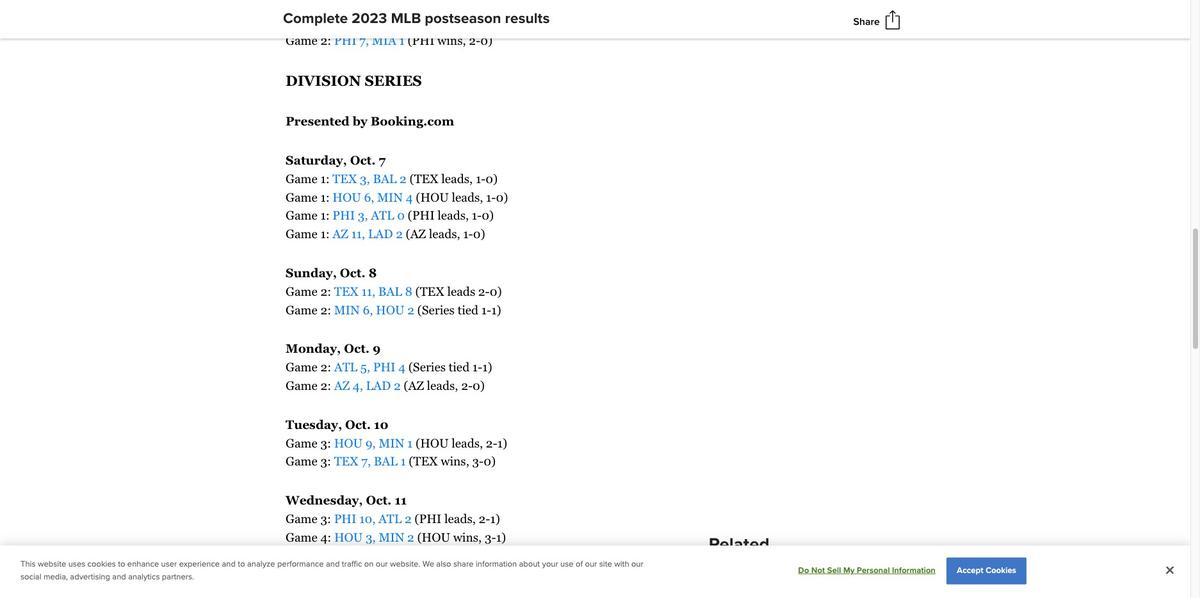 Task type: vqa. For each thing, say whether or not it's contained in the screenshot.


Task type: describe. For each thing, give the bounding box(es) containing it.
2 up website.
[[408, 530, 414, 545]]

postseason
[[425, 10, 501, 28]]

bal for 8
[[379, 284, 402, 299]]

tex inside tuesday, oct. 10 game 3: hou 9, min 1 (hou leads, 2-1) game 3: tex 7, bal 1 (tex wins, 3-0)
[[334, 455, 359, 469]]

1) for tuesday, oct. 10 game 3: hou 9, min 1 (hou leads, 2-1) game 3: tex 7, bal 1 (tex wins, 3-0)
[[498, 436, 508, 450]]

(series inside the sunday, oct. 8 game 2: tex 11, bal 8 (tex leads 2-0) game 2: min 6, hou 2 (series tied 1-1)
[[418, 303, 455, 317]]

2- inside monday, oct. 9 game 2: atl 5, phi 4 (series tied 1-1) game 2: az 4, lad 2 (az leads, 2-0)
[[461, 379, 473, 393]]

0) inside the sunday, oct. 8 game 2: tex 11, bal 8 (tex leads 2-0) game 2: min 6, hou 2 (series tied 1-1)
[[490, 284, 502, 299]]

phi inside saturday, oct. 7 game 1: tex 3, bal 2 (tex leads, 1-0) game 1: hou 6, min 4 (hou leads, 1-0) game 1: phi 3, atl 0 (phi leads, 1-0) game 1: az 11, lad 2 (az leads, 1-0)
[[333, 209, 355, 223]]

hou 6, min 4 link
[[333, 190, 413, 204]]

(tex for (hou
[[410, 172, 439, 186]]

analyze
[[247, 559, 275, 570]]

enhance
[[127, 559, 159, 570]]

do not sell my personal information
[[799, 566, 936, 576]]

15 game from the top
[[286, 549, 318, 563]]

traffic
[[342, 559, 362, 570]]

this
[[21, 559, 36, 570]]

5 game from the top
[[286, 209, 318, 223]]

bal inside tuesday, oct. 10 game 3: hou 9, min 1 (hou leads, 2-1) game 3: tex 7, bal 1 (tex wins, 3-0)
[[374, 455, 398, 469]]

3- for 1)
[[485, 530, 496, 545]]

world
[[709, 586, 742, 598]]

6, for hou
[[363, 303, 373, 317]]

11, inside saturday, oct. 7 game 1: tex 3, bal 2 (tex leads, 1-0) game 1: hou 6, min 4 (hou leads, 1-0) game 1: phi 3, atl 0 (phi leads, 1-0) game 1: az 11, lad 2 (az leads, 1-0)
[[351, 227, 365, 241]]

wednesday,
[[286, 494, 363, 508]]

(hou for (phi
[[417, 530, 451, 545]]

0
[[397, 209, 405, 223]]

website
[[38, 559, 66, 570]]

3 1: from the top
[[321, 209, 330, 223]]

4 inside monday, oct. 9 game 2: atl 5, phi 4 (series tied 1-1) game 2: az 4, lad 2 (az leads, 2-0)
[[399, 360, 406, 374]]

wednesday, oct. 11 game 3: phi 10, atl 2 (phi leads, 2-1) game 4: hou 3, min 2 (hou wins, 3-1) game 3: az 4, lad 2 (az wins, 3-0)
[[286, 494, 506, 563]]

share
[[454, 559, 474, 570]]

leads
[[448, 284, 476, 299]]

hou inside tuesday, oct. 10 game 3: hou 9, min 1 (hou leads, 2-1) game 3: tex 7, bal 1 (tex wins, 3-0)
[[334, 436, 363, 450]]

4 inside saturday, oct. 7 game 1: tex 3, bal 2 (tex leads, 1-0) game 1: hou 6, min 4 (hou leads, 1-0) game 1: phi 3, atl 0 (phi leads, 1-0) game 1: az 11, lad 2 (az leads, 1-0)
[[406, 190, 413, 204]]

information
[[893, 566, 936, 576]]

mlb
[[391, 10, 421, 28]]

use
[[561, 559, 574, 570]]

sell
[[828, 566, 842, 576]]

10 game from the top
[[286, 379, 318, 393]]

oct. for 5,
[[344, 342, 370, 356]]

2- inside 'wednesday, oct. 11 game 3: phi 10, atl 2 (phi leads, 2-1) game 4: hou 3, min 2 (hou wins, 3-1) game 3: az 4, lad 2 (az wins, 3-0)'
[[479, 512, 491, 526]]

lad inside saturday, oct. 7 game 1: tex 3, bal 2 (tex leads, 1-0) game 1: hou 6, min 4 (hou leads, 1-0) game 1: phi 3, atl 0 (phi leads, 1-0) game 1: az 11, lad 2 (az leads, 1-0)
[[368, 227, 393, 241]]

phi 3, atl 0 link
[[333, 209, 405, 223]]

accept cookies
[[958, 566, 1017, 576]]

1- inside the sunday, oct. 8 game 2: tex 11, bal 8 (tex leads 2-0) game 2: min 6, hou 2 (series tied 1-1)
[[482, 303, 492, 317]]

oct. for 3,
[[350, 153, 376, 167]]

tied inside monday, oct. 9 game 2: atl 5, phi 4 (series tied 1-1) game 2: az 4, lad 2 (az leads, 2-0)
[[449, 360, 470, 374]]

11 game from the top
[[286, 436, 318, 450]]

2 inside monday, oct. 9 game 2: atl 5, phi 4 (series tied 1-1) game 2: az 4, lad 2 (az leads, 2-0)
[[394, 379, 401, 393]]

cookies
[[88, 559, 116, 570]]

on
[[364, 559, 374, 570]]

1 inside game 2: az 5, mil 2 (az wins, 2-0) game 2: phi 7, mia 1 (phi wins, 2-0)
[[400, 33, 405, 47]]

2 vertical spatial 1
[[401, 455, 406, 469]]

1 vertical spatial 8
[[405, 284, 413, 299]]

7
[[379, 153, 386, 167]]

series
[[365, 72, 422, 89]]

oct. for 9,
[[345, 418, 371, 432]]

results
[[505, 10, 550, 28]]

oct. for 10,
[[366, 494, 392, 508]]

not
[[812, 566, 826, 576]]

1) inside the sunday, oct. 8 game 2: tex 11, bal 8 (tex leads 2-0) game 2: min 6, hou 2 (series tied 1-1)
[[492, 303, 501, 317]]

10,
[[360, 512, 376, 526]]

2 2: from the top
[[321, 33, 331, 47]]

4:
[[321, 530, 331, 545]]

booking.com
[[371, 114, 454, 128]]

experience
[[179, 559, 220, 570]]

0) inside monday, oct. 9 game 2: atl 5, phi 4 (series tied 1-1) game 2: az 4, lad 2 (az leads, 2-0)
[[473, 379, 485, 393]]

site
[[600, 559, 612, 570]]

tex 11, bal 8 link
[[334, 284, 413, 299]]

atl 5, phi 4 link
[[334, 360, 406, 374]]

hou inside 'wednesday, oct. 11 game 3: phi 10, atl 2 (phi leads, 2-1) game 4: hou 3, min 2 (hou wins, 3-1) game 3: az 4, lad 2 (az wins, 3-0)'
[[334, 530, 363, 545]]

complete 2023 mlb postseason results
[[283, 10, 550, 28]]

2 our from the left
[[585, 559, 597, 570]]

2 inside game 2: az 5, mil 2 (az wins, 2-0) game 2: phi 7, mia 1 (phi wins, 2-0)
[[392, 15, 399, 29]]

3 game from the top
[[286, 172, 318, 186]]

1 our from the left
[[376, 559, 388, 570]]

(az inside saturday, oct. 7 game 1: tex 3, bal 2 (tex leads, 1-0) game 1: hou 6, min 4 (hou leads, 1-0) game 1: phi 3, atl 0 (phi leads, 1-0) game 1: az 11, lad 2 (az leads, 1-0)
[[406, 227, 426, 241]]

13 game from the top
[[286, 512, 318, 526]]

accept cookies button
[[947, 558, 1027, 585]]

hou inside saturday, oct. 7 game 1: tex 3, bal 2 (tex leads, 1-0) game 1: hou 6, min 4 (hou leads, 1-0) game 1: phi 3, atl 0 (phi leads, 1-0) game 1: az 11, lad 2 (az leads, 1-0)
[[333, 190, 361, 204]]

win
[[758, 571, 778, 586]]

(tex inside tuesday, oct. 10 game 3: hou 9, min 1 (hou leads, 2-1) game 3: tex 7, bal 1 (tex wins, 3-0)
[[409, 455, 438, 469]]

az inside 'wednesday, oct. 11 game 3: phi 10, atl 2 (phi leads, 2-1) game 4: hou 3, min 2 (hou wins, 3-1) game 3: az 4, lad 2 (az wins, 3-0)'
[[334, 549, 350, 563]]

monday, oct. 9 game 2: atl 5, phi 4 (series tied 1-1) game 2: az 4, lad 2 (az leads, 2-0)
[[286, 342, 493, 393]]

9 game from the top
[[286, 360, 318, 374]]

tex 7, bal 1 link
[[334, 455, 406, 469]]

also
[[437, 559, 451, 570]]

1 vertical spatial 1
[[408, 436, 413, 450]]

3 our from the left
[[632, 559, 644, 570]]

7 game from the top
[[286, 284, 318, 299]]

of
[[576, 559, 583, 570]]

tuesday, oct. 10 game 3: hou 9, min 1 (hou leads, 2-1) game 3: tex 7, bal 1 (tex wins, 3-0)
[[286, 418, 508, 469]]

(phi inside 'wednesday, oct. 11 game 3: phi 10, atl 2 (phi leads, 2-1) game 4: hou 3, min 2 (hou wins, 3-1) game 3: az 4, lad 2 (az wins, 3-0)'
[[415, 512, 442, 526]]

advertising
[[70, 572, 110, 582]]

0 vertical spatial 8
[[369, 266, 377, 280]]

2 up hou 6, min 4 link at the top of page
[[400, 172, 407, 186]]

min inside 'wednesday, oct. 11 game 3: phi 10, atl 2 (phi leads, 2-1) game 4: hou 3, min 2 (hou wins, 3-1) game 3: az 4, lad 2 (az wins, 3-0)'
[[379, 530, 405, 545]]

phi 10, atl 2 link
[[334, 512, 412, 526]]

az inside saturday, oct. 7 game 1: tex 3, bal 2 (tex leads, 1-0) game 1: hou 6, min 4 (hou leads, 1-0) game 1: phi 3, atl 0 (phi leads, 1-0) game 1: az 11, lad 2 (az leads, 1-0)
[[333, 227, 348, 241]]

your
[[542, 559, 559, 570]]

presented by booking.com
[[286, 114, 454, 128]]

share button
[[854, 15, 880, 28]]

3 2: from the top
[[321, 284, 331, 299]]

2- inside tuesday, oct. 10 game 3: hou 9, min 1 (hou leads, 2-1) game 3: tex 7, bal 1 (tex wins, 3-0)
[[486, 436, 498, 450]]

wins, inside tuesday, oct. 10 game 3: hou 9, min 1 (hou leads, 2-1) game 3: tex 7, bal 1 (tex wins, 3-0)
[[441, 455, 470, 469]]

14 game from the top
[[286, 530, 318, 545]]

division
[[286, 72, 361, 89]]

min inside the sunday, oct. 8 game 2: tex 11, bal 8 (tex leads 2-0) game 2: min 6, hou 2 (series tied 1-1)
[[334, 303, 360, 317]]

1 1: from the top
[[321, 172, 330, 186]]

(tex for (series
[[416, 284, 445, 299]]

share
[[854, 15, 880, 28]]

monday,
[[286, 342, 341, 356]]

az inside monday, oct. 9 game 2: atl 5, phi 4 (series tied 1-1) game 2: az 4, lad 2 (az leads, 2-0)
[[334, 379, 350, 393]]

4 3: from the top
[[321, 549, 331, 563]]

2 game from the top
[[286, 33, 318, 47]]

min inside saturday, oct. 7 game 1: tex 3, bal 2 (tex leads, 1-0) game 1: hou 6, min 4 (hou leads, 1-0) game 1: phi 3, atl 0 (phi leads, 1-0) game 1: az 11, lad 2 (az leads, 1-0)
[[377, 190, 403, 204]]

2 to from the left
[[238, 559, 245, 570]]

uses
[[68, 559, 85, 570]]

12 game from the top
[[286, 455, 318, 469]]

tuesday,
[[286, 418, 342, 432]]

bal for 7
[[373, 172, 397, 186]]



Task type: locate. For each thing, give the bounding box(es) containing it.
lad down phi 3, atl 0 link
[[368, 227, 393, 241]]

min down tex 11, bal 8 link
[[334, 303, 360, 317]]

6, inside saturday, oct. 7 game 1: tex 3, bal 2 (tex leads, 1-0) game 1: hou 6, min 4 (hou leads, 1-0) game 1: phi 3, atl 0 (phi leads, 1-0) game 1: az 11, lad 2 (az leads, 1-0)
[[364, 190, 375, 204]]

2 right mil in the top of the page
[[392, 15, 399, 29]]

tex up min 6, hou 2 link
[[334, 284, 359, 299]]

(tex right the tex 3, bal 2 link
[[410, 172, 439, 186]]

1 vertical spatial 7,
[[362, 455, 371, 469]]

phi up the az 11, lad 2 link
[[333, 209, 355, 223]]

0 vertical spatial atl
[[371, 209, 394, 223]]

2 vertical spatial (phi
[[415, 512, 442, 526]]

privacy alert dialog
[[0, 546, 1191, 598]]

user
[[161, 559, 177, 570]]

game 2: az 5, mil 2 (az wins, 2-0) game 2: phi 7, mia 1 (phi wins, 2-0)
[[286, 15, 493, 47]]

hou left 9,
[[334, 436, 363, 450]]

2023 up phi 7, mia 1 link
[[352, 10, 387, 28]]

presented
[[286, 114, 350, 128]]

(tex down hou 9, min 1 link
[[409, 455, 438, 469]]

2 vertical spatial tex
[[334, 455, 359, 469]]

1 horizontal spatial 8
[[405, 284, 413, 299]]

1 vertical spatial bal
[[379, 284, 402, 299]]

1 game from the top
[[286, 15, 318, 29]]

2 az 4, lad 2 link from the top
[[334, 549, 401, 563]]

0) inside tuesday, oct. 10 game 3: hou 9, min 1 (hou leads, 2-1) game 3: tex 7, bal 1 (tex wins, 3-0)
[[484, 455, 496, 469]]

(hou right hou 9, min 1 link
[[416, 436, 449, 450]]

9,
[[366, 436, 376, 450]]

performance
[[277, 559, 324, 570]]

media,
[[44, 572, 68, 582]]

this website uses cookies to enhance user experience and to analyze performance and traffic on our website. we also share information about your use of our site with our social media, advertising and analytics partners.
[[21, 559, 644, 582]]

tex up hou 6, min 4 link at the top of page
[[333, 172, 357, 186]]

az 4, lad 2 link
[[334, 379, 401, 393], [334, 549, 401, 563]]

0) inside 'wednesday, oct. 11 game 3: phi 10, atl 2 (phi leads, 2-1) game 4: hou 3, min 2 (hou wins, 3-1) game 3: az 4, lad 2 (az wins, 3-0)'
[[470, 549, 482, 563]]

2 vertical spatial (hou
[[417, 530, 451, 545]]

1 right 9,
[[408, 436, 413, 450]]

(phi right 0
[[408, 209, 435, 223]]

(phi up 'we'
[[415, 512, 442, 526]]

leads, inside monday, oct. 9 game 2: atl 5, phi 4 (series tied 1-1) game 2: az 4, lad 2 (az leads, 2-0)
[[427, 379, 459, 393]]

oct. inside the sunday, oct. 8 game 2: tex 11, bal 8 (tex leads 2-0) game 2: min 6, hou 2 (series tied 1-1)
[[340, 266, 366, 280]]

tex inside saturday, oct. 7 game 1: tex 3, bal 2 (tex leads, 1-0) game 1: hou 6, min 4 (hou leads, 1-0) game 1: phi 3, atl 0 (phi leads, 1-0) game 1: az 11, lad 2 (az leads, 1-0)
[[333, 172, 357, 186]]

tex
[[333, 172, 357, 186], [334, 284, 359, 299], [334, 455, 359, 469]]

oct. left 7
[[350, 153, 376, 167]]

1 vertical spatial 4
[[399, 360, 406, 374]]

8 up min 6, hou 2 link
[[405, 284, 413, 299]]

oct. inside 'wednesday, oct. 11 game 3: phi 10, atl 2 (phi leads, 2-1) game 4: hou 3, min 2 (hou wins, 3-1) game 3: az 4, lad 2 (az wins, 3-0)'
[[366, 494, 392, 508]]

4, down atl 5, phi 4 'link'
[[353, 379, 363, 393]]

3, up the az 11, lad 2 link
[[358, 209, 368, 223]]

0 vertical spatial 6,
[[364, 190, 375, 204]]

6, down tex 11, bal 8 link
[[363, 303, 373, 317]]

0 horizontal spatial 8
[[369, 266, 377, 280]]

mia
[[372, 33, 397, 47]]

2 down 11
[[405, 512, 412, 526]]

(series right atl 5, phi 4 'link'
[[409, 360, 446, 374]]

3 3: from the top
[[321, 512, 331, 526]]

10
[[374, 418, 389, 432]]

9
[[373, 342, 381, 356]]

leads,
[[442, 172, 473, 186], [452, 190, 483, 204], [438, 209, 469, 223], [429, 227, 461, 241], [427, 379, 459, 393], [452, 436, 483, 450], [445, 512, 476, 526]]

min
[[377, 190, 403, 204], [334, 303, 360, 317], [379, 436, 405, 450], [379, 530, 405, 545]]

0 vertical spatial bal
[[373, 172, 397, 186]]

az 5, mil 2 link
[[334, 15, 399, 29]]

0 vertical spatial az 4, lad 2 link
[[334, 379, 401, 393]]

0 horizontal spatial our
[[376, 559, 388, 570]]

0 horizontal spatial 2023
[[352, 10, 387, 28]]

min inside tuesday, oct. 10 game 3: hou 9, min 1 (hou leads, 2-1) game 3: tex 7, bal 1 (tex wins, 3-0)
[[379, 436, 405, 450]]

oct. inside saturday, oct. 7 game 1: tex 3, bal 2 (tex leads, 1-0) game 1: hou 6, min 4 (hou leads, 1-0) game 1: phi 3, atl 0 (phi leads, 1-0) game 1: az 11, lad 2 (az leads, 1-0)
[[350, 153, 376, 167]]

1 az 4, lad 2 link from the top
[[334, 379, 401, 393]]

3-
[[473, 455, 484, 469], [485, 530, 496, 545], [459, 549, 470, 563]]

rangers win 2023 world series link
[[709, 571, 905, 598]]

4 down the tex 3, bal 2 link
[[406, 190, 413, 204]]

0 vertical spatial 4,
[[353, 379, 363, 393]]

related
[[709, 534, 770, 555]]

1) inside tuesday, oct. 10 game 3: hou 9, min 1 (hou leads, 2-1) game 3: tex 7, bal 1 (tex wins, 3-0)
[[498, 436, 508, 450]]

0 vertical spatial 1
[[400, 33, 405, 47]]

2- inside the sunday, oct. 8 game 2: tex 11, bal 8 (tex leads 2-0) game 2: min 6, hou 2 (series tied 1-1)
[[479, 284, 490, 299]]

0 vertical spatial 4
[[406, 190, 413, 204]]

and down the cookies
[[112, 572, 126, 582]]

and
[[222, 559, 236, 570], [326, 559, 340, 570], [112, 572, 126, 582]]

az down phi 3, atl 0 link
[[333, 227, 348, 241]]

1
[[400, 33, 405, 47], [408, 436, 413, 450], [401, 455, 406, 469]]

min 6, hou 2 link
[[334, 303, 415, 317]]

1)
[[492, 303, 501, 317], [483, 360, 493, 374], [498, 436, 508, 450], [490, 512, 500, 526], [496, 530, 506, 545]]

(hou inside 'wednesday, oct. 11 game 3: phi 10, atl 2 (phi leads, 2-1) game 4: hou 3, min 2 (hou wins, 3-1) game 3: az 4, lad 2 (az wins, 3-0)'
[[417, 530, 451, 545]]

1 horizontal spatial our
[[585, 559, 597, 570]]

az 4, lad 2 link down atl 5, phi 4 'link'
[[334, 379, 401, 393]]

1 vertical spatial 3-
[[485, 530, 496, 545]]

2 4, from the top
[[353, 549, 363, 563]]

tied inside the sunday, oct. 8 game 2: tex 11, bal 8 (tex leads 2-0) game 2: min 6, hou 2 (series tied 1-1)
[[458, 303, 479, 317]]

0 vertical spatial (hou
[[416, 190, 449, 204]]

hou 9, min 1 link
[[334, 436, 413, 450]]

(hou up 'we'
[[417, 530, 451, 545]]

tex 3, bal 2 link
[[333, 172, 407, 186]]

az
[[334, 15, 350, 29], [333, 227, 348, 241], [334, 379, 350, 393], [334, 549, 350, 563]]

2 vertical spatial (tex
[[409, 455, 438, 469]]

(az inside game 2: az 5, mil 2 (az wins, 2-0) game 2: phi 7, mia 1 (phi wins, 2-0)
[[402, 15, 422, 29]]

2 vertical spatial 3,
[[366, 530, 376, 545]]

2 down tex 11, bal 8 link
[[408, 303, 415, 317]]

7, down az 5, mil 2 "link"
[[360, 33, 369, 47]]

hou
[[333, 190, 361, 204], [376, 303, 405, 317], [334, 436, 363, 450], [334, 530, 363, 545]]

5 2: from the top
[[321, 360, 331, 374]]

complete
[[283, 10, 348, 28]]

11, down phi 3, atl 0 link
[[351, 227, 365, 241]]

0)
[[468, 15, 481, 29], [481, 33, 493, 47], [486, 172, 498, 186], [496, 190, 508, 204], [482, 209, 494, 223], [473, 227, 486, 241], [490, 284, 502, 299], [473, 379, 485, 393], [484, 455, 496, 469], [470, 549, 482, 563]]

social
[[21, 572, 41, 582]]

1 vertical spatial lad
[[366, 379, 391, 393]]

(tex left leads
[[416, 284, 445, 299]]

atl down monday, on the bottom of page
[[334, 360, 358, 374]]

(az right mil in the top of the page
[[402, 15, 422, 29]]

1) inside monday, oct. 9 game 2: atl 5, phi 4 (series tied 1-1) game 2: az 4, lad 2 (az leads, 2-0)
[[483, 360, 493, 374]]

(hou for (tex
[[416, 190, 449, 204]]

5, left mil in the top of the page
[[353, 15, 363, 29]]

phi left 10,
[[334, 512, 357, 526]]

rangers win 2023 world series element
[[709, 571, 905, 598]]

phi inside 'wednesday, oct. 11 game 3: phi 10, atl 2 (phi leads, 2-1) game 4: hou 3, min 2 (hou wins, 3-1) game 3: az 4, lad 2 (az wins, 3-0)'
[[334, 512, 357, 526]]

1 vertical spatial tex
[[334, 284, 359, 299]]

(tex inside the sunday, oct. 8 game 2: tex 11, bal 8 (tex leads 2-0) game 2: min 6, hou 2 (series tied 1-1)
[[416, 284, 445, 299]]

0 vertical spatial tex
[[333, 172, 357, 186]]

8 game from the top
[[286, 303, 318, 317]]

game
[[286, 15, 318, 29], [286, 33, 318, 47], [286, 172, 318, 186], [286, 190, 318, 204], [286, 209, 318, 223], [286, 227, 318, 241], [286, 284, 318, 299], [286, 303, 318, 317], [286, 360, 318, 374], [286, 379, 318, 393], [286, 436, 318, 450], [286, 455, 318, 469], [286, 512, 318, 526], [286, 530, 318, 545], [286, 549, 318, 563]]

phi 7, mia 1 link
[[334, 33, 405, 47]]

0 vertical spatial (tex
[[410, 172, 439, 186]]

(hou inside tuesday, oct. 10 game 3: hou 9, min 1 (hou leads, 2-1) game 3: tex 7, bal 1 (tex wins, 3-0)
[[416, 436, 449, 450]]

4
[[406, 190, 413, 204], [399, 360, 406, 374]]

(az right the az 11, lad 2 link
[[406, 227, 426, 241]]

2 vertical spatial 3-
[[459, 549, 470, 563]]

(hou inside saturday, oct. 7 game 1: tex 3, bal 2 (tex leads, 1-0) game 1: hou 6, min 4 (hou leads, 1-0) game 1: phi 3, atl 0 (phi leads, 1-0) game 1: az 11, lad 2 (az leads, 1-0)
[[416, 190, 449, 204]]

2 down atl 5, phi 4 'link'
[[394, 379, 401, 393]]

az 4, lad 2 link down 'hou 3, min 2' link
[[334, 549, 401, 563]]

oct.
[[350, 153, 376, 167], [340, 266, 366, 280], [344, 342, 370, 356], [345, 418, 371, 432], [366, 494, 392, 508]]

0 vertical spatial tied
[[458, 303, 479, 317]]

1 vertical spatial 3,
[[358, 209, 368, 223]]

oct. up phi 10, atl 2 link
[[366, 494, 392, 508]]

hou inside the sunday, oct. 8 game 2: tex 11, bal 8 (tex leads 2-0) game 2: min 6, hou 2 (series tied 1-1)
[[376, 303, 405, 317]]

tex for sunday,
[[334, 284, 359, 299]]

website.
[[390, 559, 421, 570]]

my
[[844, 566, 855, 576]]

with
[[615, 559, 630, 570]]

hou 3, min 2 link
[[334, 530, 414, 545]]

bal inside the sunday, oct. 8 game 2: tex 11, bal 8 (tex leads 2-0) game 2: min 6, hou 2 (series tied 1-1)
[[379, 284, 402, 299]]

atl inside monday, oct. 9 game 2: atl 5, phi 4 (series tied 1-1) game 2: az 4, lad 2 (az leads, 2-0)
[[334, 360, 358, 374]]

4, inside 'wednesday, oct. 11 game 3: phi 10, atl 2 (phi leads, 2-1) game 4: hou 3, min 2 (hou wins, 3-1) game 3: az 4, lad 2 (az wins, 3-0)'
[[353, 549, 363, 563]]

analytics
[[128, 572, 160, 582]]

atl down 11
[[379, 512, 402, 526]]

5, down min 6, hou 2 link
[[361, 360, 370, 374]]

5, inside monday, oct. 9 game 2: atl 5, phi 4 (series tied 1-1) game 2: az 4, lad 2 (az leads, 2-0)
[[361, 360, 370, 374]]

(phi inside game 2: az 5, mil 2 (az wins, 2-0) game 2: phi 7, mia 1 (phi wins, 2-0)
[[408, 33, 435, 47]]

0 vertical spatial 7,
[[360, 33, 369, 47]]

(series
[[418, 303, 455, 317], [409, 360, 446, 374]]

(phi
[[408, 33, 435, 47], [408, 209, 435, 223], [415, 512, 442, 526]]

sunday, oct. 8 game 2: tex 11, bal 8 (tex leads 2-0) game 2: min 6, hou 2 (series tied 1-1)
[[286, 266, 502, 317]]

2023 left not
[[781, 571, 811, 586]]

our right of
[[585, 559, 597, 570]]

2 1: from the top
[[321, 190, 330, 204]]

1 right mia
[[400, 33, 405, 47]]

rangers win 2023 world series
[[709, 571, 811, 598]]

1 down hou 9, min 1 link
[[401, 455, 406, 469]]

leads, inside tuesday, oct. 10 game 3: hou 9, min 1 (hou leads, 2-1) game 3: tex 7, bal 1 (tex wins, 3-0)
[[452, 436, 483, 450]]

lad down 'hou 3, min 2' link
[[366, 549, 391, 563]]

hou right 4: on the left bottom of page
[[334, 530, 363, 545]]

11, up min 6, hou 2 link
[[362, 284, 376, 299]]

atl inside 'wednesday, oct. 11 game 3: phi 10, atl 2 (phi leads, 2-1) game 4: hou 3, min 2 (hou wins, 3-1) game 3: az 4, lad 2 (az wins, 3-0)'
[[379, 512, 402, 526]]

az inside game 2: az 5, mil 2 (az wins, 2-0) game 2: phi 7, mia 1 (phi wins, 2-0)
[[334, 15, 350, 29]]

5,
[[353, 15, 363, 29], [361, 360, 370, 374]]

by
[[353, 114, 368, 128]]

bal down hou 9, min 1 link
[[374, 455, 398, 469]]

1 to from the left
[[118, 559, 125, 570]]

2 vertical spatial bal
[[374, 455, 398, 469]]

2 3: from the top
[[321, 455, 331, 469]]

0 vertical spatial (series
[[418, 303, 455, 317]]

1 vertical spatial (hou
[[416, 436, 449, 450]]

rangers
[[709, 571, 755, 586]]

1 vertical spatial (series
[[409, 360, 446, 374]]

7, down 9,
[[362, 455, 371, 469]]

oct. up 9,
[[345, 418, 371, 432]]

do not sell my personal information button
[[799, 559, 936, 584]]

1- inside monday, oct. 9 game 2: atl 5, phi 4 (series tied 1-1) game 2: az 4, lad 2 (az leads, 2-0)
[[473, 360, 483, 374]]

tex inside the sunday, oct. 8 game 2: tex 11, bal 8 (tex leads 2-0) game 2: min 6, hou 2 (series tied 1-1)
[[334, 284, 359, 299]]

lad inside 'wednesday, oct. 11 game 3: phi 10, atl 2 (phi leads, 2-1) game 4: hou 3, min 2 (hou wins, 3-1) game 3: az 4, lad 2 (az wins, 3-0)'
[[366, 549, 391, 563]]

0 vertical spatial lad
[[368, 227, 393, 241]]

1 vertical spatial 5,
[[361, 360, 370, 374]]

min up 0
[[377, 190, 403, 204]]

0 vertical spatial 3-
[[473, 455, 484, 469]]

saturday, oct. 7 game 1: tex 3, bal 2 (tex leads, 1-0) game 1: hou 6, min 4 (hou leads, 1-0) game 1: phi 3, atl 0 (phi leads, 1-0) game 1: az 11, lad 2 (az leads, 1-0)
[[286, 153, 508, 241]]

(series down leads
[[418, 303, 455, 317]]

min right 9,
[[379, 436, 405, 450]]

0 vertical spatial 2023
[[352, 10, 387, 28]]

2 inside the sunday, oct. 8 game 2: tex 11, bal 8 (tex leads 2-0) game 2: min 6, hou 2 (series tied 1-1)
[[408, 303, 415, 317]]

1 vertical spatial 11,
[[362, 284, 376, 299]]

accept
[[958, 566, 984, 576]]

0 vertical spatial (phi
[[408, 33, 435, 47]]

3- inside tuesday, oct. 10 game 3: hou 9, min 1 (hou leads, 2-1) game 3: tex 7, bal 1 (tex wins, 3-0)
[[473, 455, 484, 469]]

2
[[392, 15, 399, 29], [400, 172, 407, 186], [396, 227, 403, 241], [408, 303, 415, 317], [394, 379, 401, 393], [405, 512, 412, 526], [408, 530, 414, 545], [394, 549, 401, 563]]

1 vertical spatial 6,
[[363, 303, 373, 317]]

(series inside monday, oct. 9 game 2: atl 5, phi 4 (series tied 1-1) game 2: az 4, lad 2 (az leads, 2-0)
[[409, 360, 446, 374]]

tex down hou 9, min 1 link
[[334, 455, 359, 469]]

and left traffic at the left
[[326, 559, 340, 570]]

1 vertical spatial (phi
[[408, 209, 435, 223]]

and right "experience"
[[222, 559, 236, 570]]

atl inside saturday, oct. 7 game 1: tex 3, bal 2 (tex leads, 1-0) game 1: hou 6, min 4 (hou leads, 1-0) game 1: phi 3, atl 0 (phi leads, 1-0) game 1: az 11, lad 2 (az leads, 1-0)
[[371, 209, 394, 223]]

our right on
[[376, 559, 388, 570]]

atl left 0
[[371, 209, 394, 223]]

1 vertical spatial az 4, lad 2 link
[[334, 549, 401, 563]]

(phi inside saturday, oct. 7 game 1: tex 3, bal 2 (tex leads, 1-0) game 1: hou 6, min 4 (hou leads, 1-0) game 1: phi 3, atl 0 (phi leads, 1-0) game 1: az 11, lad 2 (az leads, 1-0)
[[408, 209, 435, 223]]

az left on
[[334, 549, 350, 563]]

our
[[376, 559, 388, 570], [585, 559, 597, 570], [632, 559, 644, 570]]

phi down 9
[[373, 360, 396, 374]]

bal up min 6, hou 2 link
[[379, 284, 402, 299]]

2 down 0
[[396, 227, 403, 241]]

7, inside tuesday, oct. 10 game 3: hou 9, min 1 (hou leads, 2-1) game 3: tex 7, bal 1 (tex wins, 3-0)
[[362, 455, 371, 469]]

3, up hou 6, min 4 link at the top of page
[[360, 172, 370, 186]]

3, inside 'wednesday, oct. 11 game 3: phi 10, atl 2 (phi leads, 2-1) game 4: hou 3, min 2 (hou wins, 3-1) game 3: az 4, lad 2 (az wins, 3-0)'
[[366, 530, 376, 545]]

4, inside monday, oct. 9 game 2: atl 5, phi 4 (series tied 1-1) game 2: az 4, lad 2 (az leads, 2-0)
[[353, 379, 363, 393]]

2 horizontal spatial our
[[632, 559, 644, 570]]

1) for monday, oct. 9 game 2: atl 5, phi 4 (series tied 1-1) game 2: az 4, lad 2 (az leads, 2-0)
[[483, 360, 493, 374]]

to right the cookies
[[118, 559, 125, 570]]

oct. left 9
[[344, 342, 370, 356]]

1 vertical spatial 2023
[[781, 571, 811, 586]]

az down atl 5, phi 4 'link'
[[334, 379, 350, 393]]

11, inside the sunday, oct. 8 game 2: tex 11, bal 8 (tex leads 2-0) game 2: min 6, hou 2 (series tied 1-1)
[[362, 284, 376, 299]]

2-
[[457, 15, 468, 29], [469, 33, 481, 47], [479, 284, 490, 299], [461, 379, 473, 393], [486, 436, 498, 450], [479, 512, 491, 526]]

2 horizontal spatial 3-
[[485, 530, 496, 545]]

2 horizontal spatial and
[[326, 559, 340, 570]]

1 vertical spatial 4,
[[353, 549, 363, 563]]

1 vertical spatial atl
[[334, 360, 358, 374]]

6 2: from the top
[[321, 379, 331, 393]]

0 horizontal spatial and
[[112, 572, 126, 582]]

3, down phi 10, atl 2 link
[[366, 530, 376, 545]]

saturday,
[[286, 153, 347, 167]]

0 vertical spatial 11,
[[351, 227, 365, 241]]

az 11, lad 2 link
[[333, 227, 403, 241]]

(az inside monday, oct. 9 game 2: atl 5, phi 4 (series tied 1-1) game 2: az 4, lad 2 (az leads, 2-0)
[[404, 379, 424, 393]]

leads, inside 'wednesday, oct. 11 game 3: phi 10, atl 2 (phi leads, 2-1) game 4: hou 3, min 2 (hou wins, 3-1) game 3: az 4, lad 2 (az wins, 3-0)'
[[445, 512, 476, 526]]

information
[[476, 559, 517, 570]]

personal
[[857, 566, 890, 576]]

oct. inside monday, oct. 9 game 2: atl 5, phi 4 (series tied 1-1) game 2: az 4, lad 2 (az leads, 2-0)
[[344, 342, 370, 356]]

1 4, from the top
[[353, 379, 363, 393]]

(az left also at the left of page
[[404, 549, 424, 563]]

4 1: from the top
[[321, 227, 330, 241]]

lad down atl 5, phi 4 'link'
[[366, 379, 391, 393]]

2:
[[321, 15, 331, 29], [321, 33, 331, 47], [321, 284, 331, 299], [321, 303, 331, 317], [321, 360, 331, 374], [321, 379, 331, 393]]

about
[[519, 559, 540, 570]]

(tex inside saturday, oct. 7 game 1: tex 3, bal 2 (tex leads, 1-0) game 1: hou 6, min 4 (hou leads, 1-0) game 1: phi 3, atl 0 (phi leads, 1-0) game 1: az 11, lad 2 (az leads, 1-0)
[[410, 172, 439, 186]]

hou up phi 3, atl 0 link
[[333, 190, 361, 204]]

8
[[369, 266, 377, 280], [405, 284, 413, 299]]

we
[[423, 559, 434, 570]]

1 2: from the top
[[321, 15, 331, 29]]

lad inside monday, oct. 9 game 2: atl 5, phi 4 (series tied 1-1) game 2: az 4, lad 2 (az leads, 2-0)
[[366, 379, 391, 393]]

3,
[[360, 172, 370, 186], [358, 209, 368, 223], [366, 530, 376, 545]]

2023 inside rangers win 2023 world series
[[781, 571, 811, 586]]

bal down 7
[[373, 172, 397, 186]]

our right 'with'
[[632, 559, 644, 570]]

hou down tex 11, bal 8 link
[[376, 303, 405, 317]]

1 vertical spatial (tex
[[416, 284, 445, 299]]

1 3: from the top
[[321, 436, 331, 450]]

4, left on
[[353, 549, 363, 563]]

oct. inside tuesday, oct. 10 game 3: hou 9, min 1 (hou leads, 2-1) game 3: tex 7, bal 1 (tex wins, 3-0)
[[345, 418, 371, 432]]

mil
[[366, 15, 389, 29]]

3- for 0)
[[473, 455, 484, 469]]

2 down 'hou 3, min 2' link
[[394, 549, 401, 563]]

1 horizontal spatial 3-
[[473, 455, 484, 469]]

1 horizontal spatial and
[[222, 559, 236, 570]]

series
[[745, 586, 780, 598]]

2 vertical spatial lad
[[366, 549, 391, 563]]

7, inside game 2: az 5, mil 2 (az wins, 2-0) game 2: phi 7, mia 1 (phi wins, 2-0)
[[360, 33, 369, 47]]

phi inside monday, oct. 9 game 2: atl 5, phi 4 (series tied 1-1) game 2: az 4, lad 2 (az leads, 2-0)
[[373, 360, 396, 374]]

4,
[[353, 379, 363, 393], [353, 549, 363, 563]]

2023
[[352, 10, 387, 28], [781, 571, 811, 586]]

(hou right hou 6, min 4 link at the top of page
[[416, 190, 449, 204]]

2 vertical spatial atl
[[379, 512, 402, 526]]

bal inside saturday, oct. 7 game 1: tex 3, bal 2 (tex leads, 1-0) game 1: hou 6, min 4 (hou leads, 1-0) game 1: phi 3, atl 0 (phi leads, 1-0) game 1: az 11, lad 2 (az leads, 1-0)
[[373, 172, 397, 186]]

6 game from the top
[[286, 227, 318, 241]]

4 2: from the top
[[321, 303, 331, 317]]

phi down az 5, mil 2 "link"
[[334, 33, 357, 47]]

(az down atl 5, phi 4 'link'
[[404, 379, 424, 393]]

(az inside 'wednesday, oct. 11 game 3: phi 10, atl 2 (phi leads, 2-1) game 4: hou 3, min 2 (hou wins, 3-1) game 3: az 4, lad 2 (az wins, 3-0)'
[[404, 549, 424, 563]]

cookies
[[986, 566, 1017, 576]]

1 horizontal spatial 2023
[[781, 571, 811, 586]]

0 horizontal spatial 3-
[[459, 549, 470, 563]]

6, inside the sunday, oct. 8 game 2: tex 11, bal 8 (tex leads 2-0) game 2: min 6, hou 2 (series tied 1-1)
[[363, 303, 373, 317]]

11,
[[351, 227, 365, 241], [362, 284, 376, 299]]

11
[[395, 494, 407, 508]]

az up phi 7, mia 1 link
[[334, 15, 350, 29]]

4 down min 6, hou 2 link
[[399, 360, 406, 374]]

8 up tex 11, bal 8 link
[[369, 266, 377, 280]]

1 vertical spatial tied
[[449, 360, 470, 374]]

oct. for 11,
[[340, 266, 366, 280]]

sunday,
[[286, 266, 337, 280]]

division series
[[286, 72, 422, 89]]

partners.
[[162, 572, 194, 582]]

do
[[799, 566, 810, 576]]

phi inside game 2: az 5, mil 2 (az wins, 2-0) game 2: phi 7, mia 1 (phi wins, 2-0)
[[334, 33, 357, 47]]

tex for saturday,
[[333, 172, 357, 186]]

0 vertical spatial 3,
[[360, 172, 370, 186]]

oct. up tex 11, bal 8 link
[[340, 266, 366, 280]]

to left analyze
[[238, 559, 245, 570]]

min down phi 10, atl 2 link
[[379, 530, 405, 545]]

1) for wednesday, oct. 11 game 3: phi 10, atl 2 (phi leads, 2-1) game 4: hou 3, min 2 (hou wins, 3-1) game 3: az 4, lad 2 (az wins, 3-0)
[[490, 512, 500, 526]]

6, for min
[[364, 190, 375, 204]]

1 horizontal spatial to
[[238, 559, 245, 570]]

(phi down complete 2023 mlb postseason results
[[408, 33, 435, 47]]

(tex
[[410, 172, 439, 186], [416, 284, 445, 299], [409, 455, 438, 469]]

4 game from the top
[[286, 190, 318, 204]]

0 horizontal spatial to
[[118, 559, 125, 570]]

(az
[[402, 15, 422, 29], [406, 227, 426, 241], [404, 379, 424, 393], [404, 549, 424, 563]]

5, inside game 2: az 5, mil 2 (az wins, 2-0) game 2: phi 7, mia 1 (phi wins, 2-0)
[[353, 15, 363, 29]]

6, down the tex 3, bal 2 link
[[364, 190, 375, 204]]

0 vertical spatial 5,
[[353, 15, 363, 29]]



